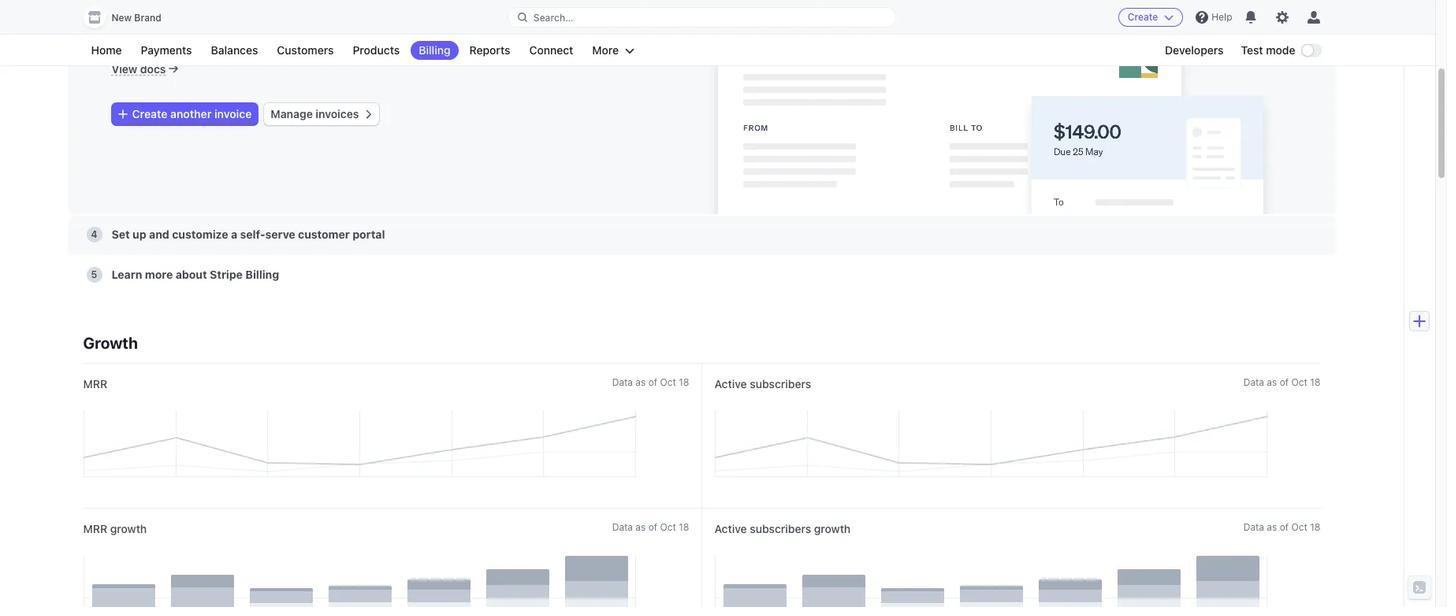 Task type: locate. For each thing, give the bounding box(es) containing it.
create up the "developers" link
[[1128, 11, 1158, 23]]

create up customers
[[280, 24, 314, 37]]

payments
[[141, 43, 192, 57]]

billing down the existing
[[419, 43, 451, 57]]

stripe
[[210, 268, 243, 281]]

2 active from the top
[[715, 523, 747, 536]]

active
[[715, 378, 747, 391], [715, 523, 747, 536]]

of for active subscribers
[[1280, 377, 1289, 389]]

2 subscribers from the top
[[750, 523, 811, 536]]

1 horizontal spatial billing
[[419, 43, 451, 57]]

1 vertical spatial subscribers
[[750, 523, 811, 536]]

mrr
[[83, 378, 107, 391], [83, 523, 107, 536]]

create for create
[[1128, 11, 1158, 23]]

active subscribers growth
[[715, 523, 851, 536]]

create
[[1128, 11, 1158, 23], [280, 24, 314, 37], [132, 108, 168, 121]]

1 vertical spatial more
[[145, 268, 173, 281]]

1 subscribers from the top
[[750, 378, 811, 391]]

using
[[179, 1, 209, 14]]

0 horizontal spatial invoices
[[211, 1, 256, 14]]

up
[[133, 228, 146, 241]]

your down using at the top left of the page
[[190, 24, 213, 37]]

manage invoices
[[271, 108, 359, 121]]

1 horizontal spatial create
[[280, 24, 314, 37]]

connect
[[529, 43, 573, 57]]

active for active subscribers growth
[[715, 523, 747, 536]]

balances link
[[203, 41, 266, 60]]

18
[[679, 377, 689, 389], [1310, 377, 1321, 389], [679, 522, 689, 534], [1310, 522, 1321, 534]]

0 vertical spatial mrr
[[83, 378, 107, 391]]

oct for mrr
[[660, 377, 676, 389]]

oct for active subscribers
[[1291, 377, 1308, 389]]

view docs
[[112, 62, 166, 76]]

billing right 'stripe'
[[245, 268, 279, 281]]

create inside the you've created your first invoice. create more or manage your existing invoices.
[[280, 24, 314, 37]]

customer
[[298, 228, 350, 241]]

data as of oct 18 for mrr growth
[[612, 522, 689, 534]]

created
[[148, 24, 187, 37]]

data as of oct 18
[[612, 377, 689, 389], [1244, 377, 1321, 389], [612, 522, 689, 534], [1244, 522, 1321, 534]]

new brand button
[[83, 6, 177, 28]]

1 vertical spatial create
[[280, 24, 314, 37]]

0 vertical spatial more
[[317, 24, 343, 37]]

subscribers
[[750, 378, 811, 391], [750, 523, 811, 536]]

serve
[[265, 228, 295, 241]]

2 vertical spatial create
[[132, 108, 168, 121]]

directly
[[134, 1, 176, 14]]

developers
[[1165, 43, 1224, 57]]

invoice.
[[239, 24, 277, 37]]

another
[[170, 108, 212, 121]]

more
[[317, 24, 343, 37], [145, 268, 173, 281]]

0 horizontal spatial billing
[[245, 268, 279, 281]]

more right learn
[[145, 268, 173, 281]]

2 horizontal spatial create
[[1128, 11, 1158, 23]]

0 vertical spatial create
[[1128, 11, 1158, 23]]

data as of oct 18 for mrr
[[612, 377, 689, 389]]

products link
[[345, 41, 408, 60]]

1 vertical spatial mrr
[[83, 523, 107, 536]]

of
[[648, 377, 657, 389], [1280, 377, 1289, 389], [648, 522, 657, 534], [1280, 522, 1289, 534]]

growth
[[110, 523, 147, 536], [814, 523, 851, 536]]

0 vertical spatial subscribers
[[750, 378, 811, 391]]

1 vertical spatial billing
[[245, 268, 279, 281]]

view
[[112, 62, 137, 76]]

18 for active subscribers growth
[[1310, 522, 1321, 534]]

1 mrr from the top
[[83, 378, 107, 391]]

of for mrr growth
[[648, 522, 657, 534]]

18 for mrr
[[679, 377, 689, 389]]

view docs link
[[112, 62, 178, 76]]

more left or
[[317, 24, 343, 37]]

sell directly using invoices
[[112, 1, 256, 14]]

create inside button
[[1128, 11, 1158, 23]]

your
[[190, 24, 213, 37], [403, 24, 426, 37]]

0 vertical spatial active
[[715, 378, 747, 391]]

invoice
[[214, 108, 252, 121]]

0 horizontal spatial growth
[[110, 523, 147, 536]]

as
[[636, 377, 646, 389], [1267, 377, 1277, 389], [636, 522, 646, 534], [1267, 522, 1277, 534]]

create another invoice
[[132, 108, 252, 121]]

invoices right manage
[[316, 108, 359, 121]]

create button
[[1118, 8, 1183, 27]]

oct for mrr growth
[[660, 522, 676, 534]]

search…
[[534, 11, 573, 23]]

invoices
[[211, 1, 256, 14], [316, 108, 359, 121]]

1 horizontal spatial more
[[317, 24, 343, 37]]

help
[[1212, 11, 1232, 23]]

reports link
[[462, 41, 518, 60]]

data for active subscribers
[[1244, 377, 1264, 389]]

1 active from the top
[[715, 378, 747, 391]]

18 for mrr growth
[[679, 522, 689, 534]]

invoices up first
[[211, 1, 256, 14]]

new brand
[[112, 12, 161, 24]]

oct
[[660, 377, 676, 389], [1291, 377, 1308, 389], [660, 522, 676, 534], [1291, 522, 1308, 534]]

you've
[[112, 24, 145, 37]]

Search… search field
[[508, 7, 896, 27]]

1 growth from the left
[[110, 523, 147, 536]]

payments link
[[133, 41, 200, 60]]

your up billing 'link'
[[403, 24, 426, 37]]

0 horizontal spatial your
[[190, 24, 213, 37]]

customers
[[277, 43, 334, 57]]

1 horizontal spatial your
[[403, 24, 426, 37]]

data as of oct 18 for active subscribers growth
[[1244, 522, 1321, 534]]

more
[[592, 43, 619, 57]]

billing
[[419, 43, 451, 57], [245, 268, 279, 281]]

1 vertical spatial invoices
[[316, 108, 359, 121]]

0 vertical spatial billing
[[419, 43, 451, 57]]

create left another
[[132, 108, 168, 121]]

3
[[91, 2, 97, 14]]

1 horizontal spatial growth
[[814, 523, 851, 536]]

2 mrr from the top
[[83, 523, 107, 536]]

0 horizontal spatial more
[[145, 268, 173, 281]]

18 for active subscribers
[[1310, 377, 1321, 389]]

data
[[612, 377, 633, 389], [1244, 377, 1264, 389], [612, 522, 633, 534], [1244, 522, 1264, 534]]

or
[[346, 24, 357, 37]]

create for create another invoice
[[132, 108, 168, 121]]

connect link
[[521, 41, 581, 60]]

1 vertical spatial active
[[715, 523, 747, 536]]

as for mrr
[[636, 377, 646, 389]]

0 horizontal spatial create
[[132, 108, 168, 121]]



Task type: describe. For each thing, give the bounding box(es) containing it.
2 your from the left
[[403, 24, 426, 37]]

reports
[[469, 43, 510, 57]]

a
[[231, 228, 237, 241]]

set up and customize a self-serve customer portal
[[112, 228, 385, 241]]

new
[[112, 12, 132, 24]]

you've created your first invoice. create more or manage your existing invoices.
[[112, 24, 468, 53]]

portal
[[353, 228, 385, 241]]

billing inside 'link'
[[419, 43, 451, 57]]

customers link
[[269, 41, 342, 60]]

active for active subscribers
[[715, 378, 747, 391]]

billing link
[[411, 41, 458, 60]]

set
[[112, 228, 130, 241]]

existing
[[429, 24, 468, 37]]

1 horizontal spatial invoices
[[316, 108, 359, 121]]

balances
[[211, 43, 258, 57]]

test
[[1241, 43, 1263, 57]]

products
[[353, 43, 400, 57]]

help button
[[1190, 5, 1239, 30]]

subscribers for active subscribers
[[750, 378, 811, 391]]

of for mrr
[[648, 377, 657, 389]]

mrr for mrr
[[83, 378, 107, 391]]

as for active subscribers growth
[[1267, 522, 1277, 534]]

mrr growth
[[83, 523, 147, 536]]

as for active subscribers
[[1267, 377, 1277, 389]]

mrr for mrr growth
[[83, 523, 107, 536]]

create another invoice link
[[112, 104, 258, 126]]

home
[[91, 43, 122, 57]]

oct for active subscribers growth
[[1291, 522, 1308, 534]]

learn more about stripe billing
[[112, 268, 279, 281]]

test mode
[[1241, 43, 1295, 57]]

data for mrr
[[612, 377, 633, 389]]

2 growth from the left
[[814, 523, 851, 536]]

data as of oct 18 for active subscribers
[[1244, 377, 1321, 389]]

subscribers for active subscribers growth
[[750, 523, 811, 536]]

of for active subscribers growth
[[1280, 522, 1289, 534]]

manage invoices link
[[264, 104, 379, 126]]

active subscribers
[[715, 378, 811, 391]]

data for mrr growth
[[612, 522, 633, 534]]

docs
[[140, 62, 166, 76]]

5
[[91, 269, 97, 281]]

manage
[[360, 24, 400, 37]]

invoices.
[[112, 39, 156, 53]]

learn
[[112, 268, 142, 281]]

developers link
[[1157, 41, 1232, 60]]

and
[[149, 228, 169, 241]]

first
[[216, 24, 236, 37]]

as for mrr growth
[[636, 522, 646, 534]]

mode
[[1266, 43, 1295, 57]]

about
[[176, 268, 207, 281]]

1 your from the left
[[190, 24, 213, 37]]

data for active subscribers growth
[[1244, 522, 1264, 534]]

Search… text field
[[508, 7, 896, 27]]

sell
[[112, 1, 132, 14]]

customize
[[172, 228, 228, 241]]

more button
[[584, 41, 643, 60]]

0 vertical spatial invoices
[[211, 1, 256, 14]]

brand
[[134, 12, 161, 24]]

more inside the you've created your first invoice. create more or manage your existing invoices.
[[317, 24, 343, 37]]

home link
[[83, 41, 130, 60]]

growth
[[83, 334, 138, 352]]

manage
[[271, 108, 313, 121]]

4
[[91, 229, 97, 240]]

self-
[[240, 228, 265, 241]]



Task type: vqa. For each thing, say whether or not it's contained in the screenshot.
the top USD
no



